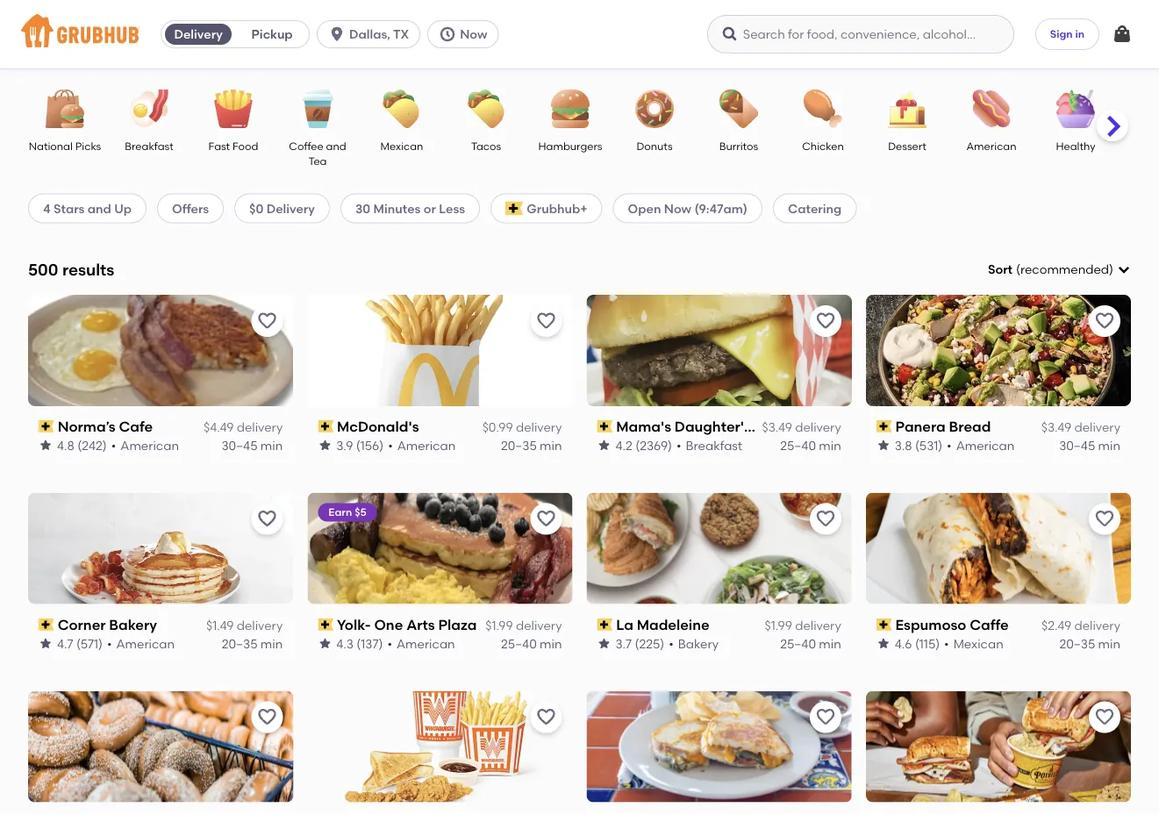 Task type: describe. For each thing, give the bounding box(es) containing it.
fast
[[209, 140, 230, 152]]

save this restaurant image for save this restaurant button corresponding to "corner bakery logo"
[[257, 509, 278, 530]]

$5
[[355, 506, 367, 519]]

delivery button
[[162, 20, 235, 48]]

• for corner bakery
[[107, 636, 112, 651]]

caffe
[[970, 616, 1009, 633]]

• for mcdonald's
[[388, 438, 393, 453]]

20–35 min for espumoso caffe
[[1060, 636, 1121, 651]]

save this restaurant image for mcdonald's logo
[[536, 311, 557, 332]]

earn
[[329, 506, 352, 519]]

30
[[355, 201, 371, 216]]

mama's daughter's diner logo image
[[587, 295, 852, 406]]

whataburger logo image
[[308, 691, 573, 803]]

1 horizontal spatial breakfast
[[686, 438, 743, 453]]

svg image for now
[[439, 25, 457, 43]]

svg image inside field
[[1117, 263, 1131, 277]]

hamburgers image
[[540, 90, 601, 128]]

$3.49 for mama's daughter's diner
[[762, 420, 792, 435]]

save this restaurant image for norma's cafe logo
[[257, 311, 278, 332]]

$3.49 delivery for mama's daughter's diner
[[762, 420, 842, 435]]

corner bakery
[[58, 616, 157, 633]]

$1.49 delivery
[[206, 618, 283, 633]]

$0 delivery
[[249, 201, 315, 216]]

$1.99 for yolk- one arts plaza
[[486, 618, 513, 633]]

american down american 'image'
[[967, 140, 1017, 152]]

sclafani's new york bagels and sandwiches logo image
[[28, 691, 293, 803]]

$2.49 delivery
[[1042, 618, 1121, 633]]

open
[[628, 201, 661, 216]]

(
[[1016, 262, 1021, 277]]

save this restaurant button for "potbelly sandwich works logo"
[[1089, 702, 1121, 733]]

save this restaurant button for espumoso caffe logo
[[1089, 504, 1121, 535]]

(115)
[[915, 636, 940, 651]]

4
[[43, 201, 51, 216]]

subscription pass image for espumoso caffe
[[877, 619, 892, 631]]

500 results
[[28, 260, 114, 279]]

madeleine
[[637, 616, 710, 633]]

tacos
[[471, 140, 501, 152]]

mama's daughter's diner
[[616, 418, 792, 435]]

subscription pass image for mcdonald's
[[318, 421, 333, 433]]

sign in button
[[1036, 18, 1100, 50]]

min for norma's cafe
[[261, 438, 283, 453]]

save this restaurant button for mcdonald's logo
[[531, 305, 562, 337]]

3.9
[[336, 438, 353, 453]]

mama's
[[616, 418, 671, 435]]

save this restaurant button for mama's daughter's diner logo
[[810, 305, 842, 337]]

now inside button
[[460, 27, 488, 42]]

la
[[616, 616, 634, 633]]

0 horizontal spatial mexican
[[381, 140, 423, 152]]

yolk- one arts plaza logo image
[[307, 493, 573, 604]]

20–35 min for mcdonald's
[[501, 438, 562, 453]]

american image
[[961, 90, 1023, 128]]

dallas,
[[349, 27, 391, 42]]

donuts
[[637, 140, 673, 152]]

30 minutes or less
[[355, 201, 465, 216]]

4.7 (571)
[[57, 636, 103, 651]]

results
[[62, 260, 114, 279]]

espumoso caffe
[[896, 616, 1009, 633]]

panera bread logo image
[[866, 295, 1131, 406]]

delivery for panera bread
[[1075, 420, 1121, 435]]

$1.49
[[206, 618, 234, 633]]

corner
[[58, 616, 106, 633]]

delivery for mcdonald's
[[516, 420, 562, 435]]

norma's cafe logo image
[[28, 295, 293, 406]]

min for espumoso caffe
[[1099, 636, 1121, 651]]

$3.49 for panera bread
[[1042, 420, 1072, 435]]

star icon image for norma's cafe
[[39, 438, 53, 453]]

500
[[28, 260, 58, 279]]

delivery for corner bakery
[[237, 618, 283, 633]]

arts
[[407, 616, 435, 633]]

daughter's
[[675, 418, 751, 435]]

american for corner bakery
[[116, 636, 175, 651]]

min for mcdonald's
[[540, 438, 562, 453]]

25–40 for diner
[[781, 438, 816, 453]]

save this restaurant button for the whataburger logo
[[531, 702, 562, 733]]

$0
[[249, 201, 264, 216]]

• bakery
[[669, 636, 719, 651]]

healthy
[[1056, 140, 1096, 152]]

subscription pass image for corner bakery
[[39, 619, 54, 631]]

save this restaurant button for la madeleine logo on the bottom right of the page
[[810, 504, 842, 535]]

and inside coffee and tea
[[326, 140, 346, 152]]

catering
[[788, 201, 842, 216]]

hamburgers
[[538, 140, 603, 152]]

min for panera bread
[[1099, 438, 1121, 453]]

3.7
[[616, 636, 632, 651]]

$1.99 for la madeleine
[[765, 618, 792, 633]]

bakery for • bakery
[[678, 636, 719, 651]]

yolk-
[[337, 616, 371, 633]]

)
[[1110, 262, 1114, 277]]

min for mama's daughter's diner
[[819, 438, 842, 453]]

offers
[[172, 201, 209, 216]]

less
[[439, 201, 465, 216]]

subscription pass image for panera bread
[[877, 421, 892, 433]]

sign
[[1051, 27, 1073, 40]]

chicken
[[802, 140, 844, 152]]

4.2
[[616, 438, 633, 453]]

save this restaurant button for norma's cafe logo
[[251, 305, 283, 337]]

3.8
[[895, 438, 913, 453]]

american for mcdonald's
[[397, 438, 456, 453]]

star icon image for yolk- one arts plaza
[[318, 637, 332, 651]]

subscription pass image for yolk- one arts plaza
[[318, 619, 333, 631]]

1 vertical spatial delivery
[[267, 201, 315, 216]]

save this restaurant image for save this restaurant button related to "potbelly sandwich works logo"
[[1095, 707, 1116, 728]]

save this restaurant button for sclafani's new york bagels and sandwiches logo
[[251, 702, 283, 733]]

norma's
[[58, 418, 115, 435]]

potbelly sandwich works logo image
[[866, 691, 1131, 803]]

• mexican
[[945, 636, 1004, 651]]

• american for panera bread
[[947, 438, 1015, 453]]

25–40 min for diner
[[781, 438, 842, 453]]

breakfast image
[[118, 90, 180, 128]]

la madeleine logo image
[[587, 493, 852, 604]]

• american for norma's cafe
[[111, 438, 179, 453]]

bread
[[949, 418, 991, 435]]

20–35 for espumoso caffe
[[1060, 636, 1096, 651]]

25–40 for arts
[[501, 636, 537, 651]]

mcdonald's
[[337, 418, 419, 435]]

20–35 for mcdonald's
[[501, 438, 537, 453]]

grubhub plus flag logo image
[[506, 201, 523, 215]]

burritos
[[720, 140, 759, 152]]

delivery for norma's cafe
[[237, 420, 283, 435]]

delivery for espumoso caffe
[[1075, 618, 1121, 633]]

save this restaurant image for sclafani's new york bagels and sandwiches logo
[[257, 707, 278, 728]]

• for espumoso caffe
[[945, 636, 949, 651]]

delivery for la madeleine
[[795, 618, 842, 633]]

min for la madeleine
[[819, 636, 842, 651]]

(2369)
[[636, 438, 672, 453]]

open now (9:47am)
[[628, 201, 748, 216]]

save this restaurant image for panera bread logo in the right top of the page
[[1095, 311, 1116, 332]]

delivery inside button
[[174, 27, 223, 42]]



Task type: locate. For each thing, give the bounding box(es) containing it.
tea
[[309, 155, 327, 168]]

4.8
[[57, 438, 74, 453]]

national picks image
[[34, 90, 96, 128]]

save this restaurant image for save this restaurant button for la madeleine logo on the bottom right of the page
[[815, 509, 836, 530]]

$4.49 delivery
[[204, 420, 283, 435]]

0 horizontal spatial $1.99 delivery
[[486, 618, 562, 633]]

0 horizontal spatial $3.49 delivery
[[762, 420, 842, 435]]

save this restaurant button
[[251, 305, 283, 337], [531, 305, 562, 337], [810, 305, 842, 337], [1089, 305, 1121, 337], [251, 504, 283, 535], [531, 504, 562, 535], [810, 504, 842, 535], [1089, 504, 1121, 535], [251, 702, 283, 733], [531, 702, 562, 733], [810, 702, 842, 733], [1089, 702, 1121, 733]]

delivery for mama's daughter's diner
[[795, 420, 842, 435]]

$1.99 delivery for yolk- one arts plaza
[[486, 618, 562, 633]]

subscription pass image left corner
[[39, 619, 54, 631]]

subscription pass image
[[39, 421, 54, 433], [318, 421, 333, 433], [597, 421, 613, 433], [318, 619, 333, 631]]

espumoso
[[896, 616, 967, 633]]

donuts image
[[624, 90, 686, 128]]

dessert
[[888, 140, 927, 152]]

and left up
[[88, 201, 111, 216]]

• american for yolk- one arts plaza
[[388, 636, 455, 651]]

• down the madeleine
[[669, 636, 674, 651]]

svg image up "burritos" image
[[721, 25, 739, 43]]

subscription pass image left espumoso
[[877, 619, 892, 631]]

(225)
[[635, 636, 665, 651]]

american down "cafe" at the left of the page
[[121, 438, 179, 453]]

star icon image left the '4.2'
[[597, 438, 611, 453]]

0 vertical spatial delivery
[[174, 27, 223, 42]]

1 horizontal spatial and
[[326, 140, 346, 152]]

american down mcdonald's
[[397, 438, 456, 453]]

20–35 down $2.49 delivery
[[1060, 636, 1096, 651]]

breakfast down daughter's
[[686, 438, 743, 453]]

30–45
[[222, 438, 258, 453], [1060, 438, 1096, 453]]

in
[[1076, 27, 1085, 40]]

delivery left the pickup 'button'
[[174, 27, 223, 42]]

1 horizontal spatial $1.99 delivery
[[765, 618, 842, 633]]

bakery right corner
[[109, 616, 157, 633]]

(156)
[[356, 438, 384, 453]]

20–35 min down the $0.99 delivery
[[501, 438, 562, 453]]

star icon image
[[39, 438, 53, 453], [318, 438, 332, 453], [597, 438, 611, 453], [877, 438, 891, 453], [39, 637, 53, 651], [318, 637, 332, 651], [597, 637, 611, 651], [877, 637, 891, 651]]

$0.99
[[482, 420, 513, 435]]

(137)
[[357, 636, 383, 651]]

1 horizontal spatial svg image
[[439, 25, 457, 43]]

4 stars and up
[[43, 201, 132, 216]]

american for panera bread
[[956, 438, 1015, 453]]

• breakfast
[[677, 438, 743, 453]]

corner bakery logo image
[[28, 493, 293, 604]]

svg image inside dallas, tx button
[[328, 25, 346, 43]]

$3.49 right bread
[[1042, 420, 1072, 435]]

sort
[[988, 262, 1013, 277]]

tx
[[393, 27, 409, 42]]

stars
[[54, 201, 85, 216]]

subscription pass image left la
[[597, 619, 613, 631]]

1 horizontal spatial now
[[664, 201, 692, 216]]

save this restaurant image
[[257, 509, 278, 530], [815, 509, 836, 530], [815, 707, 836, 728], [1095, 707, 1116, 728]]

save this restaurant button for "corner bakery logo"
[[251, 504, 283, 535]]

national picks
[[29, 140, 101, 152]]

svg image right )
[[1117, 263, 1131, 277]]

1 horizontal spatial mexican
[[954, 636, 1004, 651]]

4.6
[[895, 636, 912, 651]]

mexican down mexican image
[[381, 140, 423, 152]]

star icon image left 3.8
[[877, 438, 891, 453]]

svg image inside 'now' button
[[439, 25, 457, 43]]

save this restaurant image for the whataburger logo
[[536, 707, 557, 728]]

1 horizontal spatial svg image
[[1117, 263, 1131, 277]]

• american for mcdonald's
[[388, 438, 456, 453]]

4.6 (115)
[[895, 636, 940, 651]]

30–45 min
[[222, 438, 283, 453], [1060, 438, 1121, 453]]

• right (2369)
[[677, 438, 682, 453]]

fast food
[[209, 140, 258, 152]]

save this restaurant image for espumoso caffe logo
[[1095, 509, 1116, 530]]

up
[[114, 201, 132, 216]]

1 vertical spatial breakfast
[[686, 438, 743, 453]]

0 horizontal spatial $3.49
[[762, 420, 792, 435]]

(531)
[[916, 438, 943, 453]]

subscription pass image left mcdonald's
[[318, 421, 333, 433]]

0 horizontal spatial svg image
[[721, 25, 739, 43]]

3.8 (531)
[[895, 438, 943, 453]]

• for la madeleine
[[669, 636, 674, 651]]

2 horizontal spatial svg image
[[1112, 24, 1133, 45]]

svg image
[[721, 25, 739, 43], [1117, 263, 1131, 277]]

star icon image left 3.7
[[597, 637, 611, 651]]

star icon image for mama's daughter's diner
[[597, 438, 611, 453]]

bakery for corner bakery
[[109, 616, 157, 633]]

minutes
[[374, 201, 421, 216]]

svg image left dallas,
[[328, 25, 346, 43]]

delivery
[[237, 420, 283, 435], [516, 420, 562, 435], [795, 420, 842, 435], [1075, 420, 1121, 435], [237, 618, 283, 633], [516, 618, 562, 633], [795, 618, 842, 633], [1075, 618, 1121, 633]]

$4.49
[[204, 420, 234, 435]]

0 horizontal spatial bakery
[[109, 616, 157, 633]]

mcdonald's logo image
[[308, 295, 573, 406]]

star icon image for mcdonald's
[[318, 438, 332, 453]]

svg image
[[1112, 24, 1133, 45], [328, 25, 346, 43], [439, 25, 457, 43]]

1 vertical spatial now
[[664, 201, 692, 216]]

save this restaurant image
[[257, 311, 278, 332], [536, 311, 557, 332], [815, 311, 836, 332], [1095, 311, 1116, 332], [536, 509, 557, 530], [1095, 509, 1116, 530], [257, 707, 278, 728], [536, 707, 557, 728]]

coffee and tea image
[[287, 90, 348, 128]]

panera bread
[[896, 418, 991, 435]]

bakery
[[109, 616, 157, 633], [678, 636, 719, 651]]

or
[[424, 201, 436, 216]]

star icon image for espumoso caffe
[[877, 637, 891, 651]]

1 horizontal spatial $1.99
[[765, 618, 792, 633]]

dallas, tx
[[349, 27, 409, 42]]

• for yolk- one arts plaza
[[388, 636, 392, 651]]

star icon image for la madeleine
[[597, 637, 611, 651]]

• for mama's daughter's diner
[[677, 438, 682, 453]]

american
[[967, 140, 1017, 152], [121, 438, 179, 453], [397, 438, 456, 453], [956, 438, 1015, 453], [116, 636, 175, 651], [397, 636, 455, 651]]

now right open
[[664, 201, 692, 216]]

pickup
[[252, 27, 293, 42]]

main navigation navigation
[[0, 0, 1160, 68]]

0 vertical spatial now
[[460, 27, 488, 42]]

0 horizontal spatial 20–35
[[222, 636, 258, 651]]

1 horizontal spatial 20–35
[[501, 438, 537, 453]]

None field
[[988, 261, 1131, 279]]

coffee
[[289, 140, 324, 152]]

american for yolk- one arts plaza
[[397, 636, 455, 651]]

$3.49 delivery
[[762, 420, 842, 435], [1042, 420, 1121, 435]]

svg image inside main navigation navigation
[[721, 25, 739, 43]]

star icon image left 4.6
[[877, 637, 891, 651]]

1 vertical spatial and
[[88, 201, 111, 216]]

1 $1.99 from the left
[[486, 618, 513, 633]]

2 $1.99 delivery from the left
[[765, 618, 842, 633]]

4.3
[[336, 636, 354, 651]]

star icon image left the 3.9
[[318, 438, 332, 453]]

30–45 for norma's cafe
[[222, 438, 258, 453]]

• american down corner bakery
[[107, 636, 175, 651]]

svg image right tx
[[439, 25, 457, 43]]

1 $3.49 delivery from the left
[[762, 420, 842, 435]]

national
[[29, 140, 73, 152]]

0 horizontal spatial 20–35 min
[[222, 636, 283, 651]]

now
[[460, 27, 488, 42], [664, 201, 692, 216]]

panera
[[896, 418, 946, 435]]

4.2 (2369)
[[616, 438, 672, 453]]

•
[[111, 438, 116, 453], [388, 438, 393, 453], [677, 438, 682, 453], [947, 438, 952, 453], [107, 636, 112, 651], [388, 636, 392, 651], [669, 636, 674, 651], [945, 636, 949, 651]]

0 horizontal spatial breakfast
[[125, 140, 174, 152]]

american down bread
[[956, 438, 1015, 453]]

0 horizontal spatial and
[[88, 201, 111, 216]]

0 horizontal spatial svg image
[[328, 25, 346, 43]]

pickup button
[[235, 20, 309, 48]]

• american down "cafe" at the left of the page
[[111, 438, 179, 453]]

0 vertical spatial breakfast
[[125, 140, 174, 152]]

star icon image left 4.3
[[318, 637, 332, 651]]

subscription pass image left the norma's
[[39, 421, 54, 433]]

$3.49 right daughter's
[[762, 420, 792, 435]]

• american
[[111, 438, 179, 453], [388, 438, 456, 453], [947, 438, 1015, 453], [107, 636, 175, 651], [388, 636, 455, 651]]

allgood cafe logo image
[[587, 691, 852, 803]]

subscription pass image left yolk-
[[318, 619, 333, 631]]

1 $1.99 delivery from the left
[[486, 618, 562, 633]]

20–35 min
[[501, 438, 562, 453], [222, 636, 283, 651], [1060, 636, 1121, 651]]

0 vertical spatial mexican
[[381, 140, 423, 152]]

0 vertical spatial and
[[326, 140, 346, 152]]

4.7
[[57, 636, 73, 651]]

picks
[[75, 140, 101, 152]]

0 horizontal spatial $1.99
[[486, 618, 513, 633]]

30–45 min for panera bread
[[1060, 438, 1121, 453]]

20–35 for corner bakery
[[222, 636, 258, 651]]

0 horizontal spatial delivery
[[174, 27, 223, 42]]

1 vertical spatial svg image
[[1117, 263, 1131, 277]]

la madeleine
[[616, 616, 710, 633]]

and up tea
[[326, 140, 346, 152]]

$3.49 delivery for panera bread
[[1042, 420, 1121, 435]]

2 $3.49 from the left
[[1042, 420, 1072, 435]]

american for norma's cafe
[[121, 438, 179, 453]]

• for panera bread
[[947, 438, 952, 453]]

4.3 (137)
[[336, 636, 383, 651]]

american down corner bakery
[[116, 636, 175, 651]]

• american for corner bakery
[[107, 636, 175, 651]]

25–40
[[781, 438, 816, 453], [501, 636, 537, 651], [781, 636, 816, 651]]

• for norma's cafe
[[111, 438, 116, 453]]

20–35 down the $0.99 delivery
[[501, 438, 537, 453]]

grubhub+
[[527, 201, 588, 216]]

healthy image
[[1045, 90, 1107, 128]]

now right tx
[[460, 27, 488, 42]]

none field containing sort
[[988, 261, 1131, 279]]

star icon image for panera bread
[[877, 438, 891, 453]]

0 vertical spatial bakery
[[109, 616, 157, 633]]

subscription pass image left the mama's
[[597, 421, 613, 433]]

1 vertical spatial bakery
[[678, 636, 719, 651]]

subscription pass image for la madeleine
[[597, 619, 613, 631]]

norma's cafe
[[58, 418, 153, 435]]

subscription pass image
[[877, 421, 892, 433], [39, 619, 54, 631], [597, 619, 613, 631], [877, 619, 892, 631]]

2 horizontal spatial 20–35 min
[[1060, 636, 1121, 651]]

0 horizontal spatial now
[[460, 27, 488, 42]]

1 30–45 min from the left
[[222, 438, 283, 453]]

$2.49
[[1042, 618, 1072, 633]]

chicken image
[[793, 90, 854, 128]]

20–35 min for corner bakery
[[222, 636, 283, 651]]

1 vertical spatial mexican
[[954, 636, 1004, 651]]

2 30–45 min from the left
[[1060, 438, 1121, 453]]

• american down arts
[[388, 636, 455, 651]]

burritos image
[[708, 90, 770, 128]]

• american down mcdonald's
[[388, 438, 456, 453]]

$1.99
[[486, 618, 513, 633], [765, 618, 792, 633]]

• down the one
[[388, 636, 392, 651]]

save this restaurant image for 'allgood cafe logo' on the right of page save this restaurant button
[[815, 707, 836, 728]]

subscription pass image for mama's daughter's diner
[[597, 421, 613, 433]]

delivery right $0
[[267, 201, 315, 216]]

food
[[233, 140, 258, 152]]

espumoso caffe logo image
[[866, 493, 1131, 604]]

min for corner bakery
[[261, 636, 283, 651]]

1 30–45 from the left
[[222, 438, 258, 453]]

1 horizontal spatial $3.49 delivery
[[1042, 420, 1121, 435]]

• right (156)
[[388, 438, 393, 453]]

star icon image left 4.7
[[39, 637, 53, 651]]

$0.99 delivery
[[482, 420, 562, 435]]

4.8 (242)
[[57, 438, 107, 453]]

20–35 min down $2.49 delivery
[[1060, 636, 1121, 651]]

2 $1.99 from the left
[[765, 618, 792, 633]]

25–40 min for arts
[[501, 636, 562, 651]]

2 $3.49 delivery from the left
[[1042, 420, 1121, 435]]

$1.99 delivery
[[486, 618, 562, 633], [765, 618, 842, 633]]

1 $3.49 from the left
[[762, 420, 792, 435]]

0 horizontal spatial 30–45 min
[[222, 438, 283, 453]]

• down panera bread
[[947, 438, 952, 453]]

3.9 (156)
[[336, 438, 384, 453]]

$1.99 delivery for la madeleine
[[765, 618, 842, 633]]

20–35 down $1.49 delivery
[[222, 636, 258, 651]]

star icon image left 4.8
[[39, 438, 53, 453]]

yolk- one arts plaza
[[337, 616, 477, 633]]

30–45 for panera bread
[[1060, 438, 1096, 453]]

• american down bread
[[947, 438, 1015, 453]]

tacos image
[[456, 90, 517, 128]]

• down corner bakery
[[107, 636, 112, 651]]

diner
[[755, 418, 792, 435]]

1 horizontal spatial delivery
[[267, 201, 315, 216]]

2 30–45 from the left
[[1060, 438, 1096, 453]]

svg image right in
[[1112, 24, 1133, 45]]

coffee and tea
[[289, 140, 346, 168]]

save this restaurant image for mama's daughter's diner logo
[[815, 311, 836, 332]]

mexican down caffe
[[954, 636, 1004, 651]]

dessert image
[[877, 90, 938, 128]]

1 horizontal spatial 30–45 min
[[1060, 438, 1121, 453]]

delivery for yolk- one arts plaza
[[516, 618, 562, 633]]

plaza
[[438, 616, 477, 633]]

subscription pass image left panera
[[877, 421, 892, 433]]

sort ( recommended )
[[988, 262, 1114, 277]]

one
[[374, 616, 403, 633]]

save this restaurant button for panera bread logo in the right top of the page
[[1089, 305, 1121, 337]]

0 horizontal spatial 30–45
[[222, 438, 258, 453]]

(242)
[[77, 438, 107, 453]]

now button
[[428, 20, 506, 48]]

breakfast down breakfast image
[[125, 140, 174, 152]]

$3.49
[[762, 420, 792, 435], [1042, 420, 1072, 435]]

subscription pass image for norma's cafe
[[39, 421, 54, 433]]

• right (115)
[[945, 636, 949, 651]]

1 horizontal spatial 20–35 min
[[501, 438, 562, 453]]

min for yolk- one arts plaza
[[540, 636, 562, 651]]

Search for food, convenience, alcohol... search field
[[707, 15, 1015, 54]]

american down arts
[[397, 636, 455, 651]]

recommended
[[1021, 262, 1110, 277]]

• down norma's cafe
[[111, 438, 116, 453]]

2 horizontal spatial 20–35
[[1060, 636, 1096, 651]]

dallas, tx button
[[317, 20, 428, 48]]

star icon image for corner bakery
[[39, 637, 53, 651]]

bakery down the madeleine
[[678, 636, 719, 651]]

1 horizontal spatial 30–45
[[1060, 438, 1096, 453]]

0 vertical spatial svg image
[[721, 25, 739, 43]]

30–45 min for norma's cafe
[[222, 438, 283, 453]]

(9:47am)
[[695, 201, 748, 216]]

svg image for dallas, tx
[[328, 25, 346, 43]]

mexican image
[[371, 90, 433, 128]]

and
[[326, 140, 346, 152], [88, 201, 111, 216]]

1 horizontal spatial bakery
[[678, 636, 719, 651]]

20–35 min down $1.49 delivery
[[222, 636, 283, 651]]

min
[[261, 438, 283, 453], [540, 438, 562, 453], [819, 438, 842, 453], [1099, 438, 1121, 453], [261, 636, 283, 651], [540, 636, 562, 651], [819, 636, 842, 651], [1099, 636, 1121, 651]]

cafe
[[119, 418, 153, 435]]

save this restaurant button for 'allgood cafe logo' on the right of page
[[810, 702, 842, 733]]

delivery
[[174, 27, 223, 42], [267, 201, 315, 216]]

fast food image
[[203, 90, 264, 128]]

1 horizontal spatial $3.49
[[1042, 420, 1072, 435]]



Task type: vqa. For each thing, say whether or not it's contained in the screenshot.


